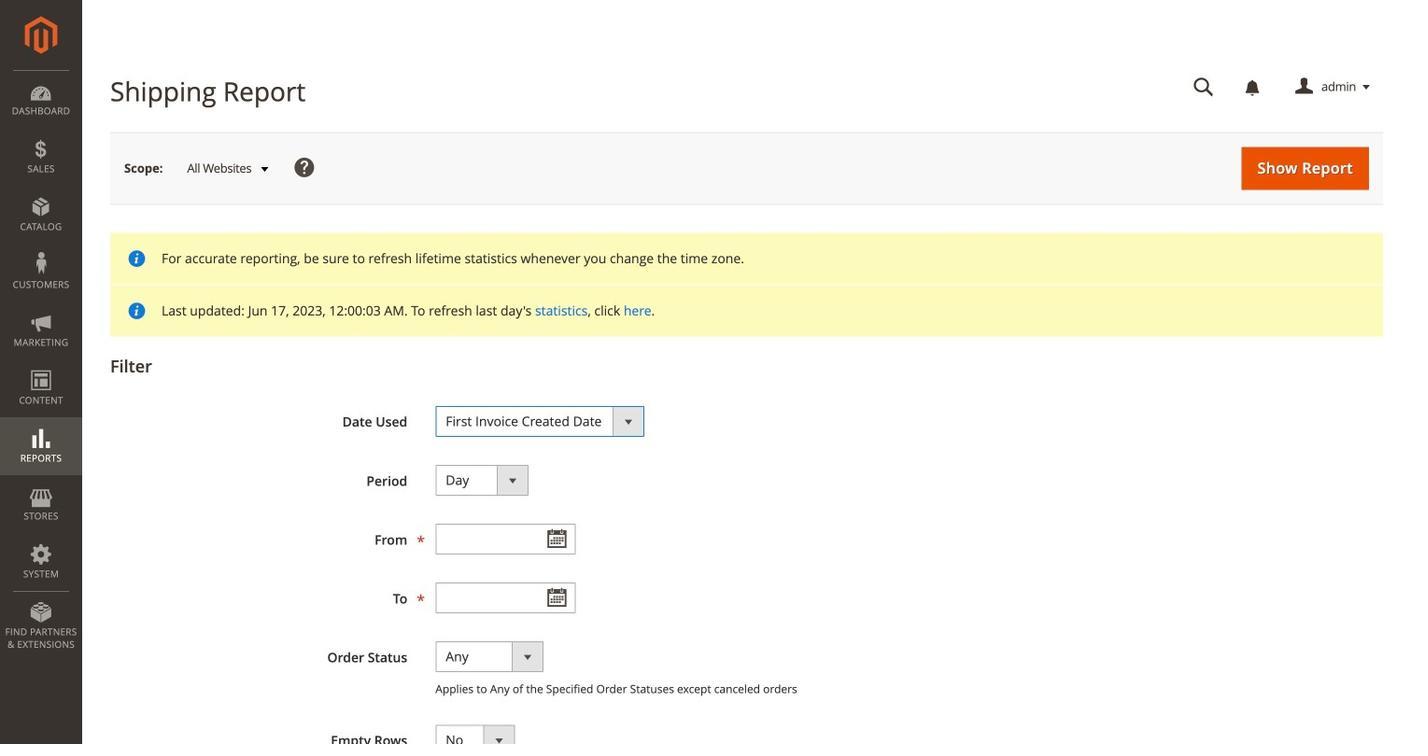 Task type: locate. For each thing, give the bounding box(es) containing it.
magento admin panel image
[[25, 16, 57, 54]]

None text field
[[1181, 71, 1228, 104]]

None text field
[[436, 524, 576, 555], [436, 583, 576, 614], [436, 524, 576, 555], [436, 583, 576, 614]]

menu bar
[[0, 70, 82, 661]]



